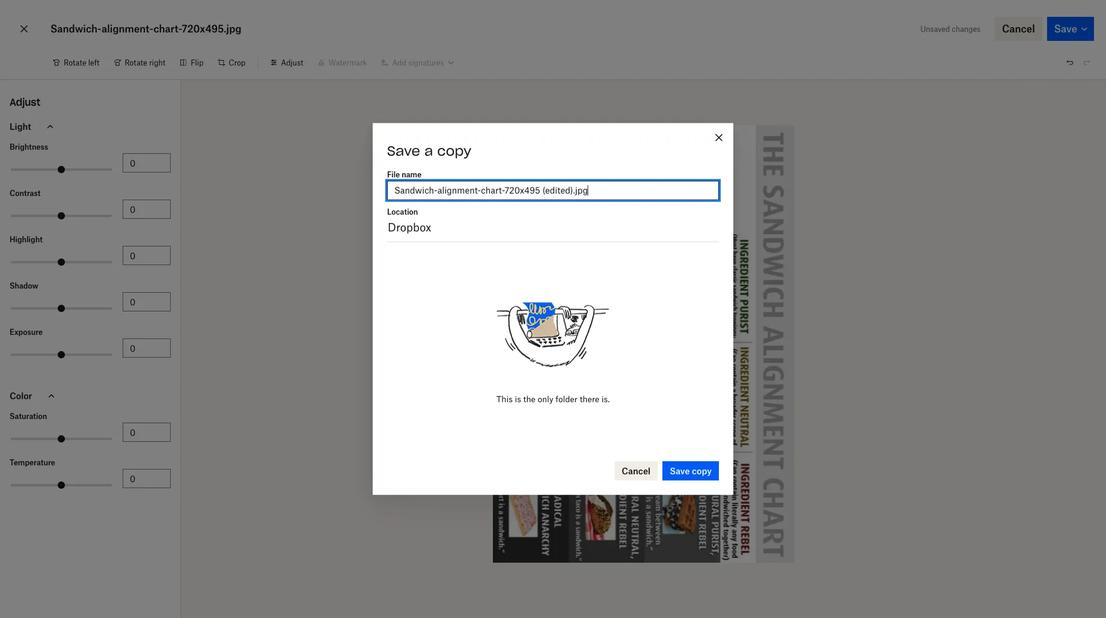 Task type: locate. For each thing, give the bounding box(es) containing it.
720x495.jpg
[[182, 23, 242, 34]]

Saturation number field
[[130, 426, 164, 439]]

contrast
[[10, 189, 41, 198]]

color
[[10, 391, 32, 401]]

1 horizontal spatial save
[[670, 466, 690, 476]]

temperature
[[10, 458, 55, 467]]

chart-
[[154, 23, 182, 34]]

save
[[387, 142, 420, 159], [670, 466, 690, 476]]

0 vertical spatial save
[[387, 142, 420, 159]]

save copy
[[670, 466, 712, 476]]

copy inside button
[[692, 466, 712, 476]]

Exposure range field
[[11, 354, 112, 356]]

0 horizontal spatial copy
[[438, 142, 472, 159]]

file name
[[387, 170, 422, 179]]

cancel button
[[615, 462, 658, 481]]

0 horizontal spatial save
[[387, 142, 420, 159]]

save up file name
[[387, 142, 420, 159]]

saturation
[[10, 412, 47, 421]]

sandwich-alignment-chart-720x495.jpg
[[51, 23, 242, 34]]

changes
[[953, 24, 981, 33]]

save right cancel
[[670, 466, 690, 476]]

save for save a copy
[[387, 142, 420, 159]]

1 vertical spatial copy
[[692, 466, 712, 476]]

1 horizontal spatial copy
[[692, 466, 712, 476]]

Temperature range field
[[11, 484, 112, 487]]

only
[[538, 394, 554, 404]]

name
[[402, 170, 422, 179]]

copy
[[438, 142, 472, 159], [692, 466, 712, 476]]

1 vertical spatial save
[[670, 466, 690, 476]]

Saturation range field
[[11, 438, 112, 440]]

alert
[[826, 312, 1092, 618]]

highlight
[[10, 235, 43, 244]]

save copy button
[[663, 462, 719, 481]]

Brightness range field
[[11, 168, 112, 171]]

unsaved
[[921, 24, 951, 33]]

Temperature number field
[[130, 472, 164, 485]]

a
[[425, 142, 433, 159]]

0 vertical spatial copy
[[438, 142, 472, 159]]

Shadow range field
[[11, 307, 112, 310]]

save inside button
[[670, 466, 690, 476]]



Task type: describe. For each thing, give the bounding box(es) containing it.
this is the only folder there is.
[[497, 394, 610, 404]]

Highlight number field
[[130, 249, 164, 262]]

save a copy
[[387, 142, 472, 159]]

dropbox
[[388, 221, 432, 234]]

the
[[524, 394, 536, 404]]

there
[[580, 394, 600, 404]]

brightness
[[10, 142, 48, 151]]

light
[[10, 122, 31, 132]]

is
[[515, 394, 521, 404]]

color button
[[0, 382, 180, 410]]

sandwich-
[[51, 23, 102, 34]]

alignment-
[[102, 23, 154, 34]]

unsaved changes
[[921, 24, 981, 33]]

folder
[[556, 394, 578, 404]]

close image
[[17, 19, 31, 38]]

is.
[[602, 394, 610, 404]]

Shadow number field
[[130, 295, 164, 309]]

Contrast number field
[[130, 203, 164, 216]]

Exposure number field
[[130, 342, 164, 355]]

exposure
[[10, 328, 43, 337]]

save a copy dialog
[[373, 123, 734, 496]]

Contrast range field
[[11, 215, 112, 217]]

Highlight range field
[[11, 261, 112, 263]]

New name for the copy of the file text field
[[395, 184, 712, 197]]

this
[[497, 394, 513, 404]]

file
[[387, 170, 400, 179]]

shadow
[[10, 281, 38, 290]]

Brightness number field
[[130, 156, 164, 170]]

location
[[387, 208, 418, 217]]

save for save copy
[[670, 466, 690, 476]]

adjust
[[10, 96, 40, 108]]

cancel
[[622, 466, 651, 476]]

light button
[[0, 112, 180, 141]]



Task type: vqa. For each thing, say whether or not it's contained in the screenshot.
IMAGE - MICROSOFT_PRIDE_21_GENDERQUEER.JPG 12/5/2023, 2:18:21 PM
no



